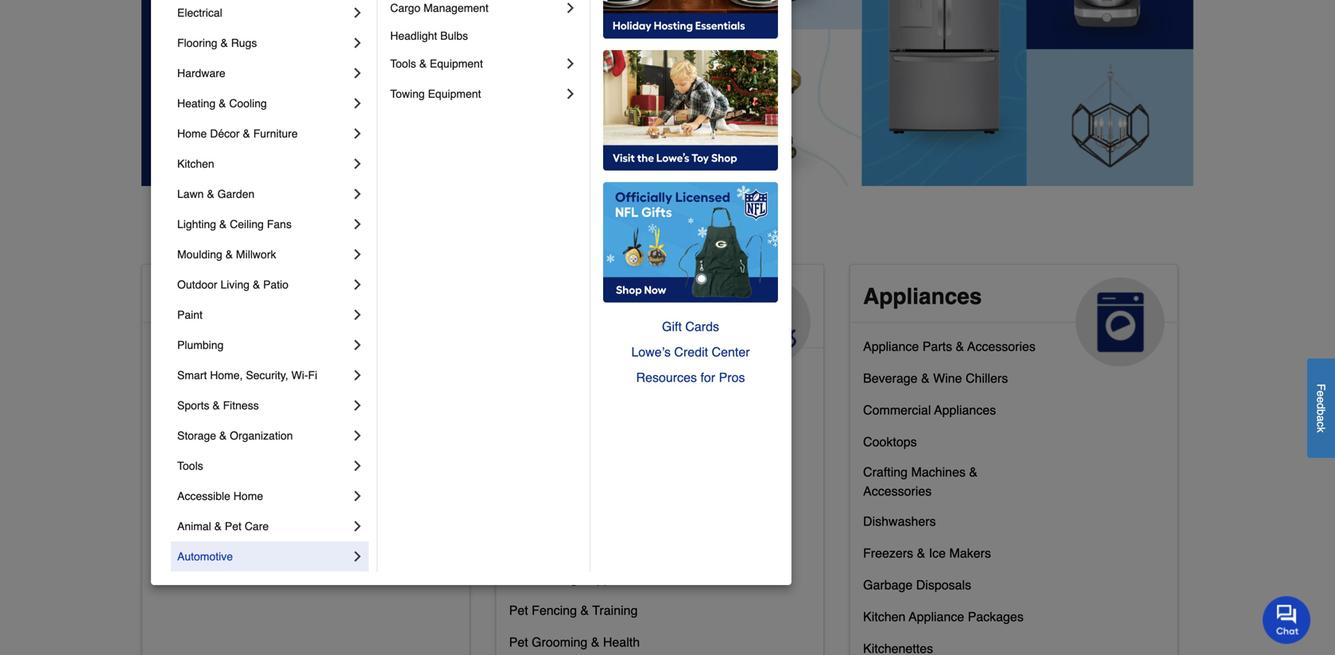 Task type: vqa. For each thing, say whether or not it's contained in the screenshot.
Paint Link
yes



Task type: describe. For each thing, give the bounding box(es) containing it.
décor
[[210, 127, 240, 140]]

garden
[[218, 188, 255, 200]]

f e e d b a c k button
[[1308, 358, 1336, 458]]

sports & fitness
[[177, 399, 259, 412]]

home décor & furniture
[[177, 127, 298, 140]]

chevron right image for paint
[[350, 307, 366, 323]]

houses,
[[568, 396, 615, 411]]

chevron right image for heating & cooling
[[350, 95, 366, 111]]

k
[[1316, 427, 1328, 433]]

1 e from the top
[[1316, 391, 1328, 397]]

injury
[[155, 498, 186, 513]]

wi-
[[292, 369, 308, 382]]

tools link
[[177, 451, 350, 481]]

0 vertical spatial accessories
[[968, 339, 1036, 354]]

livestock supplies link
[[509, 361, 615, 393]]

automotive
[[177, 550, 233, 563]]

home décor & furniture link
[[177, 118, 350, 149]]

outdoor
[[177, 278, 218, 291]]

pet cleaning & waste supplies link
[[509, 425, 686, 456]]

gift cards
[[662, 319, 720, 334]]

accessible for accessible kitchen link
[[155, 435, 216, 449]]

pet down injury relief & physical therapy
[[225, 520, 242, 533]]

pet inside 'animal & pet care'
[[612, 284, 647, 309]]

crafting machines & accessories
[[864, 465, 978, 499]]

freezers & ice makers link
[[864, 542, 992, 574]]

commercial appliances
[[864, 403, 997, 417]]

hardware
[[177, 67, 226, 80]]

chevron right image for home décor & furniture
[[350, 126, 366, 142]]

d
[[1316, 403, 1328, 409]]

makers
[[950, 546, 992, 561]]

parts
[[923, 339, 953, 354]]

lowe's credit center link
[[604, 340, 779, 365]]

garbage disposals link
[[864, 574, 972, 606]]

pet beds, houses, & furniture link
[[509, 393, 681, 425]]

garbage disposals
[[864, 578, 972, 592]]

& inside 'animal & pet care'
[[590, 284, 606, 309]]

0 vertical spatial accessible home link
[[142, 265, 470, 367]]

smart home, security, wi-fi
[[177, 369, 318, 382]]

patio
[[263, 278, 289, 291]]

feeding
[[532, 571, 578, 586]]

accessible down moulding on the top left of the page
[[155, 284, 271, 309]]

b
[[1316, 409, 1328, 415]]

tools for tools & equipment
[[390, 57, 416, 70]]

beverage
[[864, 371, 918, 386]]

chevron right image for cargo management
[[563, 0, 579, 16]]

physical
[[238, 498, 285, 513]]

moulding & millwork
[[177, 248, 276, 261]]

home down moulding & millwork link
[[278, 284, 339, 309]]

pet clippers, scissors & brushes link
[[509, 456, 694, 504]]

chevron right image for animal & pet care
[[350, 518, 366, 534]]

living
[[221, 278, 250, 291]]

cooktops link
[[864, 431, 917, 463]]

0 vertical spatial supplies
[[566, 365, 615, 379]]

pet grooming & health
[[509, 635, 640, 650]]

holiday hosting essentials. image
[[604, 0, 779, 39]]

heating
[[177, 97, 216, 110]]

electrical
[[177, 6, 222, 19]]

grooming
[[532, 635, 588, 650]]

0 vertical spatial accessible home
[[155, 284, 339, 309]]

gift cards link
[[604, 314, 779, 340]]

disposals
[[917, 578, 972, 592]]

officially licensed n f l gifts. shop now. image
[[604, 182, 779, 303]]

accessible entry & home link
[[155, 399, 299, 431]]

flooring & rugs
[[177, 37, 257, 49]]

for
[[701, 370, 716, 385]]

1 horizontal spatial animal & pet care link
[[497, 265, 824, 367]]

pet clippers, scissors & brushes
[[509, 458, 646, 492]]

brushes
[[509, 477, 556, 492]]

injury relief & physical therapy link
[[155, 495, 335, 526]]

mobility
[[241, 530, 284, 545]]

home down heating
[[177, 127, 207, 140]]

1 vertical spatial equipment
[[428, 87, 481, 100]]

sports
[[177, 399, 210, 412]]

accessible entry & home
[[155, 403, 299, 417]]

pet feeding supplies link
[[509, 568, 630, 600]]

accessible kitchen
[[155, 435, 262, 449]]

pet clothing & accessories
[[509, 508, 662, 522]]

chevron right image for outdoor living & patio
[[350, 277, 366, 293]]

1 vertical spatial supplies
[[637, 428, 686, 443]]

heating & cooling
[[177, 97, 267, 110]]

flooring
[[177, 37, 218, 49]]

pet for pet cleaning & waste supplies
[[509, 428, 528, 443]]

chevron right image for flooring & rugs
[[350, 35, 366, 51]]

0 horizontal spatial care
[[245, 520, 269, 533]]

chevron right image for lawn & garden
[[350, 186, 366, 202]]

management
[[424, 2, 489, 14]]

pet clothing & accessories link
[[509, 504, 662, 536]]

chillers
[[966, 371, 1009, 386]]

millwork
[[236, 248, 276, 261]]

ice
[[929, 546, 946, 561]]

pet doors & gates link
[[509, 536, 615, 568]]

chevron right image for lighting & ceiling fans
[[350, 216, 366, 232]]

commercial appliances link
[[864, 399, 997, 431]]

rugs
[[231, 37, 257, 49]]

accessories for appliances
[[864, 484, 932, 499]]

0 horizontal spatial furniture
[[253, 127, 298, 140]]

paint
[[177, 309, 203, 321]]

animal & pet care image
[[722, 277, 811, 367]]

therapy
[[289, 498, 335, 513]]

beverage & wine chillers
[[864, 371, 1009, 386]]

smart home, security, wi-fi link
[[177, 360, 350, 390]]

0 vertical spatial animal & pet care
[[509, 284, 647, 335]]

storage & organization link
[[177, 421, 350, 451]]

cargo management link
[[390, 0, 563, 23]]

wine
[[934, 371, 963, 386]]

freezers & ice makers
[[864, 546, 992, 561]]

daily
[[155, 466, 183, 481]]

accessible for accessible entry & home link
[[155, 403, 216, 417]]

bedroom
[[219, 371, 271, 386]]

home,
[[210, 369, 243, 382]]

cooling
[[229, 97, 267, 110]]



Task type: locate. For each thing, give the bounding box(es) containing it.
moulding
[[177, 248, 223, 261]]

pet left doors
[[509, 539, 528, 554]]

chevron right image for moulding & millwork
[[350, 247, 366, 262]]

lawn
[[177, 188, 204, 200]]

pet for pet clippers, scissors & brushes
[[509, 458, 528, 473]]

pet left fencing
[[509, 603, 528, 618]]

accessories up gates
[[594, 508, 662, 522]]

crafting
[[864, 465, 908, 479]]

care
[[509, 309, 559, 335], [245, 520, 269, 533]]

chevron right image for electrical
[[350, 5, 366, 21]]

accessible
[[155, 284, 271, 309], [155, 339, 216, 354], [155, 371, 216, 386], [155, 403, 216, 417], [155, 435, 216, 449], [177, 490, 231, 503]]

2 e from the top
[[1316, 397, 1328, 403]]

lighting & ceiling fans link
[[177, 209, 350, 239]]

cleaning
[[532, 428, 582, 443]]

appliances
[[864, 284, 983, 309], [935, 403, 997, 417]]

appliances up parts at right
[[864, 284, 983, 309]]

scissors
[[586, 458, 634, 473]]

accessories for animal & pet care
[[594, 508, 662, 522]]

chevron right image for tools & equipment
[[563, 56, 579, 72]]

care up 'livestock'
[[509, 309, 559, 335]]

chevron right image
[[350, 5, 366, 21], [563, 56, 579, 72], [350, 95, 366, 111], [350, 126, 366, 142], [350, 156, 366, 172], [350, 186, 366, 202], [350, 216, 366, 232], [350, 247, 366, 262], [350, 398, 366, 414], [350, 488, 366, 504], [350, 518, 366, 534], [350, 549, 366, 565]]

fitness
[[223, 399, 259, 412]]

chevron right image for tools
[[350, 458, 366, 474]]

pet down brushes
[[509, 508, 528, 522]]

fans
[[267, 218, 292, 231]]

lawn & garden link
[[177, 179, 350, 209]]

animal up 'livestock'
[[509, 284, 584, 309]]

kitchen for kitchen appliance packages
[[864, 609, 906, 624]]

pet for pet feeding supplies
[[509, 571, 528, 586]]

0 vertical spatial care
[[509, 309, 559, 335]]

equipment down 'tools & equipment'
[[428, 87, 481, 100]]

security,
[[246, 369, 288, 382]]

chevron right image for sports & fitness
[[350, 398, 366, 414]]

waste
[[598, 428, 633, 443]]

appliance inside kitchen appliance packages link
[[909, 609, 965, 624]]

&
[[221, 37, 228, 49], [420, 57, 427, 70], [219, 97, 226, 110], [243, 127, 250, 140], [207, 188, 214, 200], [219, 218, 227, 231], [226, 248, 233, 261], [253, 278, 260, 291], [590, 284, 606, 309], [956, 339, 965, 354], [922, 371, 930, 386], [618, 396, 627, 411], [213, 399, 220, 412], [253, 403, 261, 417], [586, 428, 594, 443], [219, 429, 227, 442], [637, 458, 646, 473], [970, 465, 978, 479], [226, 498, 234, 513], [582, 508, 591, 522], [214, 520, 222, 533], [229, 530, 237, 545], [570, 539, 578, 554], [917, 546, 926, 561], [581, 603, 589, 618], [591, 635, 600, 650]]

enjoy savings year-round. no matter what you're shopping for, find what you need at a great price. image
[[142, 0, 1194, 186]]

pet cleaning & waste supplies
[[509, 428, 686, 443]]

electrical link
[[177, 0, 350, 28]]

1 horizontal spatial kitchen
[[219, 435, 262, 449]]

pet beds, houses, & furniture
[[509, 396, 681, 411]]

a
[[1316, 415, 1328, 421]]

accessible home link up wi-
[[142, 265, 470, 367]]

equipment down bulbs
[[430, 57, 483, 70]]

e up d
[[1316, 391, 1328, 397]]

0 vertical spatial kitchen
[[177, 157, 214, 170]]

kitchen for kitchen
[[177, 157, 214, 170]]

accessible up 'smart'
[[155, 339, 216, 354]]

care down physical
[[245, 520, 269, 533]]

chevron right image
[[563, 0, 579, 16], [350, 35, 366, 51], [350, 65, 366, 81], [563, 86, 579, 102], [350, 277, 366, 293], [350, 307, 366, 323], [350, 337, 366, 353], [350, 367, 366, 383], [350, 428, 366, 444], [350, 458, 366, 474]]

plumbing link
[[177, 330, 350, 360]]

dishwashers link
[[864, 510, 937, 542]]

storage
[[177, 429, 216, 442]]

accessible for bottommost accessible home link
[[177, 490, 231, 503]]

tools & equipment
[[390, 57, 483, 70]]

2 horizontal spatial accessories
[[968, 339, 1036, 354]]

chevron right image for plumbing
[[350, 337, 366, 353]]

1 horizontal spatial animal
[[509, 284, 584, 309]]

home
[[177, 127, 207, 140], [278, 284, 339, 309], [265, 403, 299, 417], [234, 490, 263, 503]]

beds,
[[532, 396, 565, 411]]

pet feeding supplies
[[509, 571, 630, 586]]

furniture down resources
[[630, 396, 681, 411]]

0 horizontal spatial tools
[[177, 460, 203, 472]]

accessories inside crafting machines & accessories
[[864, 484, 932, 499]]

appliances down wine
[[935, 403, 997, 417]]

chevron right image for hardware
[[350, 65, 366, 81]]

kitchen down garbage
[[864, 609, 906, 624]]

assistance
[[187, 466, 248, 481]]

2 horizontal spatial kitchen
[[864, 609, 906, 624]]

chevron right image for accessible home
[[350, 488, 366, 504]]

headlight
[[390, 29, 437, 42]]

chevron right image for towing equipment
[[563, 86, 579, 102]]

supplies right waste
[[637, 428, 686, 443]]

cargo
[[390, 2, 421, 14]]

pet left the "feeding"
[[509, 571, 528, 586]]

0 vertical spatial equipment
[[430, 57, 483, 70]]

pros
[[719, 370, 745, 385]]

appliance parts & accessories link
[[864, 336, 1036, 367]]

towing equipment link
[[390, 79, 563, 109]]

chevron right image for automotive
[[350, 549, 366, 565]]

& inside the pet clippers, scissors & brushes
[[637, 458, 646, 473]]

accessible for accessible bedroom link
[[155, 371, 216, 386]]

pet for pet fencing & training
[[509, 603, 528, 618]]

supplies down gates
[[582, 571, 630, 586]]

1 horizontal spatial care
[[509, 309, 559, 335]]

pet for pet grooming & health
[[509, 635, 528, 650]]

accessible down daily assistance in the left of the page
[[177, 490, 231, 503]]

1 vertical spatial animal
[[177, 520, 211, 533]]

pet inside the pet clippers, scissors & brushes
[[509, 458, 528, 473]]

0 horizontal spatial animal & pet care
[[177, 520, 269, 533]]

tools
[[390, 57, 416, 70], [177, 460, 203, 472]]

1 vertical spatial furniture
[[630, 396, 681, 411]]

freezers
[[864, 546, 914, 561]]

packages
[[968, 609, 1024, 624]]

accessible home link up mobility
[[177, 481, 350, 511]]

sports & fitness link
[[177, 390, 350, 421]]

daily assistance link
[[155, 463, 248, 495]]

dishwashers
[[864, 514, 937, 529]]

0 vertical spatial appliances
[[864, 284, 983, 309]]

home up the storage & organization link
[[265, 403, 299, 417]]

home down tools link
[[234, 490, 263, 503]]

& inside crafting machines & accessories
[[970, 465, 978, 479]]

furniture down heating & cooling link
[[253, 127, 298, 140]]

gift
[[662, 319, 682, 334]]

2 vertical spatial accessories
[[594, 508, 662, 522]]

accessories down crafting
[[864, 484, 932, 499]]

wheelchairs
[[155, 530, 225, 545]]

chevron right image for kitchen
[[350, 156, 366, 172]]

pet for pet beds, houses, & furniture
[[509, 396, 528, 411]]

credit
[[675, 345, 709, 359]]

accessible for accessible bathroom link
[[155, 339, 216, 354]]

chat invite button image
[[1264, 596, 1312, 644]]

0 horizontal spatial animal & pet care link
[[177, 511, 350, 542]]

animal & pet care up the livestock supplies
[[509, 284, 647, 335]]

1 vertical spatial appliance
[[909, 609, 965, 624]]

tools inside tools & equipment link
[[390, 57, 416, 70]]

accessories up chillers
[[968, 339, 1036, 354]]

accessible up daily assistance in the left of the page
[[155, 435, 216, 449]]

0 horizontal spatial kitchen
[[177, 157, 214, 170]]

kitchen down accessible entry & home link
[[219, 435, 262, 449]]

garbage
[[864, 578, 913, 592]]

1 horizontal spatial furniture
[[630, 396, 681, 411]]

1 vertical spatial accessories
[[864, 484, 932, 499]]

accessible up storage
[[155, 403, 216, 417]]

pet up brushes
[[509, 458, 528, 473]]

1 vertical spatial appliances
[[935, 403, 997, 417]]

1 vertical spatial care
[[245, 520, 269, 533]]

pet
[[612, 284, 647, 309], [509, 396, 528, 411], [509, 428, 528, 443], [509, 458, 528, 473], [509, 508, 528, 522], [225, 520, 242, 533], [509, 539, 528, 554], [509, 571, 528, 586], [509, 603, 528, 618], [509, 635, 528, 650]]

pet for pet clothing & accessories
[[509, 508, 528, 522]]

plumbing
[[177, 339, 224, 351]]

accessible kitchen link
[[155, 431, 262, 463]]

e up b
[[1316, 397, 1328, 403]]

chevron right image for smart home, security, wi-fi
[[350, 367, 366, 383]]

crafting machines & accessories link
[[864, 463, 1048, 510]]

f e e d b a c k
[[1316, 384, 1328, 433]]

appliance down the disposals
[[909, 609, 965, 624]]

flooring & rugs link
[[177, 28, 350, 58]]

moulding & millwork link
[[177, 239, 350, 270]]

headlight bulbs
[[390, 29, 468, 42]]

pet left beds,
[[509, 396, 528, 411]]

pet left the grooming
[[509, 635, 528, 650]]

0 vertical spatial animal & pet care link
[[497, 265, 824, 367]]

appliance
[[864, 339, 920, 354], [909, 609, 965, 624]]

lowe's credit center
[[632, 345, 750, 359]]

animal & pet care
[[509, 284, 647, 335], [177, 520, 269, 533]]

accessible home image
[[368, 277, 457, 367]]

1 vertical spatial accessible home
[[177, 490, 263, 503]]

accessible bedroom
[[155, 371, 271, 386]]

animal & pet care down relief
[[177, 520, 269, 533]]

fi
[[308, 369, 318, 382]]

animal inside 'animal & pet care'
[[509, 284, 584, 309]]

tools for tools
[[177, 460, 203, 472]]

appliances image
[[1077, 277, 1166, 367]]

headlight bulbs link
[[390, 23, 579, 49]]

accessible home link
[[142, 265, 470, 367], [177, 481, 350, 511]]

organization
[[230, 429, 293, 442]]

appliance inside appliance parts & accessories link
[[864, 339, 920, 354]]

beverage & wine chillers link
[[864, 367, 1009, 399]]

supplies up the houses,
[[566, 365, 615, 379]]

f
[[1316, 384, 1328, 391]]

kitchen appliance packages
[[864, 609, 1024, 624]]

kitchen up "lawn"
[[177, 157, 214, 170]]

tools & equipment link
[[390, 49, 563, 79]]

accessible up sports
[[155, 371, 216, 386]]

1 vertical spatial animal & pet care
[[177, 520, 269, 533]]

1 vertical spatial tools
[[177, 460, 203, 472]]

0 horizontal spatial accessories
[[594, 508, 662, 522]]

appliance up beverage
[[864, 339, 920, 354]]

tools inside tools link
[[177, 460, 203, 472]]

animal down relief
[[177, 520, 211, 533]]

pet left cleaning
[[509, 428, 528, 443]]

visit the lowe's toy shop. image
[[604, 50, 779, 171]]

0 vertical spatial appliance
[[864, 339, 920, 354]]

0 vertical spatial animal
[[509, 284, 584, 309]]

towing equipment
[[390, 87, 481, 100]]

0 vertical spatial furniture
[[253, 127, 298, 140]]

cards
[[686, 319, 720, 334]]

injury relief & physical therapy
[[155, 498, 335, 513]]

pet up lowe's
[[612, 284, 647, 309]]

animal
[[509, 284, 584, 309], [177, 520, 211, 533]]

animal & pet care link
[[497, 265, 824, 367], [177, 511, 350, 542]]

pet for pet doors & gates
[[509, 539, 528, 554]]

care inside 'animal & pet care'
[[509, 309, 559, 335]]

2 vertical spatial supplies
[[582, 571, 630, 586]]

1 vertical spatial accessible home link
[[177, 481, 350, 511]]

towing
[[390, 87, 425, 100]]

accessible bedroom link
[[155, 367, 271, 399]]

cargo management
[[390, 2, 489, 14]]

0 vertical spatial tools
[[390, 57, 416, 70]]

fencing
[[532, 603, 577, 618]]

1 vertical spatial animal & pet care link
[[177, 511, 350, 542]]

appliances inside "link"
[[864, 284, 983, 309]]

1 vertical spatial kitchen
[[219, 435, 262, 449]]

1 horizontal spatial animal & pet care
[[509, 284, 647, 335]]

1 horizontal spatial tools
[[390, 57, 416, 70]]

equipment
[[430, 57, 483, 70], [428, 87, 481, 100]]

chevron right image for storage & organization
[[350, 428, 366, 444]]

0 horizontal spatial animal
[[177, 520, 211, 533]]

entry
[[219, 403, 249, 417]]

1 horizontal spatial accessories
[[864, 484, 932, 499]]

training
[[593, 603, 638, 618]]

pet fencing & training
[[509, 603, 638, 618]]

2 vertical spatial kitchen
[[864, 609, 906, 624]]



